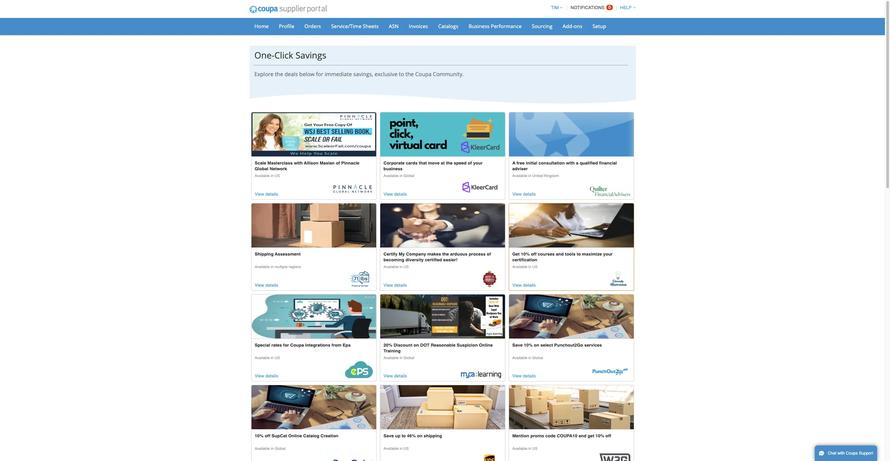 Task type: vqa. For each thing, say whether or not it's contained in the screenshot.
ADDED
no



Task type: describe. For each thing, give the bounding box(es) containing it.
savings,
[[354, 71, 373, 78]]

multiple
[[275, 265, 288, 270]]

invoices
[[409, 23, 428, 30]]

us down the rates
[[275, 356, 280, 361]]

united
[[533, 174, 544, 178]]

asn link
[[385, 21, 403, 31]]

help
[[621, 5, 632, 10]]

details for a free initial consultation with a qualified financial adviser
[[523, 192, 536, 197]]

details for save 10% on select punchout2go services
[[523, 374, 536, 379]]

a
[[576, 161, 579, 166]]

in down the rates
[[271, 356, 274, 361]]

of for corporate cards that move at the speed of your business
[[468, 161, 472, 166]]

online inside the 20% discount on dot reasonable suspicion online training available in global
[[479, 343, 493, 348]]

free
[[517, 161, 525, 166]]

view details button for a free initial consultation with a qualified financial adviser
[[513, 191, 536, 198]]

details for 20% discount on dot reasonable suspicion online training
[[394, 374, 407, 379]]

service/time
[[331, 23, 362, 30]]

pinnacle
[[341, 161, 360, 166]]

a free initial consultation with a qualified financial adviser available in united kingdom
[[513, 161, 617, 178]]

one-click savings
[[255, 49, 327, 61]]

0 horizontal spatial off
[[265, 434, 271, 439]]

immediate
[[325, 71, 352, 78]]

in inside get 10% off courses and tools to maximize your certification available in us
[[529, 265, 532, 270]]

a
[[513, 161, 516, 166]]

certify
[[384, 252, 398, 257]]

with inside 'a free initial consultation with a qualified financial adviser available in united kingdom'
[[566, 161, 575, 166]]

promo
[[531, 434, 545, 439]]

on for select
[[534, 343, 540, 348]]

diversity
[[406, 258, 424, 263]]

business performance link
[[464, 21, 526, 31]]

get 10% off courses and tools to maximize your certification available in us
[[513, 252, 613, 270]]

in down promo
[[529, 447, 532, 452]]

1 vertical spatial 71lbs image
[[347, 271, 373, 288]]

view details for corporate cards that move at the speed of your business
[[384, 192, 407, 197]]

move
[[428, 161, 440, 166]]

kingdom
[[545, 174, 559, 178]]

scale
[[255, 161, 266, 166]]

sourcing
[[532, 23, 553, 30]]

view details button for shipping assessment
[[255, 282, 278, 289]]

view details for certify my company makes the arduous process of becoming diversity certified easier!
[[384, 283, 407, 288]]

view details for 20% discount on dot reasonable suspicion online training
[[384, 374, 407, 379]]

add-
[[563, 23, 574, 30]]

shipping
[[424, 434, 442, 439]]

certification
[[513, 258, 538, 263]]

1 vertical spatial certify my company image
[[483, 271, 497, 288]]

0 vertical spatial quilter financial advisers image
[[509, 113, 634, 157]]

the right exclusive
[[406, 71, 414, 78]]

in down up
[[400, 447, 403, 452]]

0 vertical spatial ups image
[[380, 386, 505, 430]]

consultation
[[539, 161, 565, 166]]

get
[[588, 434, 595, 439]]

cards
[[406, 161, 418, 166]]

view details for shipping assessment
[[255, 283, 278, 288]]

1 vertical spatial myca learning image
[[461, 372, 502, 379]]

masterclass
[[268, 161, 293, 166]]

global inside the 20% discount on dot reasonable suspicion online training available in global
[[404, 356, 415, 361]]

savings
[[296, 49, 327, 61]]

2 horizontal spatial off
[[606, 434, 612, 439]]

chat with coupa support
[[828, 452, 874, 457]]

coupa10
[[557, 434, 578, 439]]

home link
[[250, 21, 273, 31]]

performance
[[491, 23, 522, 30]]

save up to 46% on shipping
[[384, 434, 442, 439]]

mention promo code coupa10 and get 10% off
[[513, 434, 612, 439]]

easier!
[[444, 258, 458, 263]]

view details for save 10% on select punchout2go services
[[513, 374, 536, 379]]

1 vertical spatial punchout2go image
[[590, 367, 631, 379]]

the inside corporate cards that move at the speed of your business available in global
[[446, 161, 453, 166]]

available inside the 20% discount on dot reasonable suspicion online training available in global
[[384, 356, 399, 361]]

support
[[860, 452, 874, 457]]

view for scale masterclass with allison maslan of pinnacle global network
[[255, 192, 264, 197]]

global inside corporate cards that move at the speed of your business available in global
[[404, 174, 415, 178]]

20% discount on dot reasonable suspicion online training available in global
[[384, 343, 493, 361]]

makes
[[428, 252, 441, 257]]

special
[[255, 343, 270, 348]]

0 vertical spatial coupa
[[415, 71, 432, 78]]

scale masterclass with allison maslan of pinnacle global network available in us
[[255, 161, 360, 178]]

services
[[585, 343, 602, 348]]

1 vertical spatial diversity masterminds image
[[610, 271, 627, 288]]

asn
[[389, 23, 399, 30]]

help link
[[617, 5, 636, 10]]

rates
[[272, 343, 282, 348]]

1 vertical spatial ware2go image
[[600, 453, 631, 462]]

view details for a free initial consultation with a qualified financial adviser
[[513, 192, 536, 197]]

details for shipping assessment
[[266, 283, 278, 288]]

maslan
[[320, 161, 335, 166]]

eps
[[343, 343, 351, 348]]

business
[[384, 167, 403, 172]]

orders
[[305, 23, 321, 30]]

available inside get 10% off courses and tools to maximize your certification available in us
[[513, 265, 528, 270]]

us inside scale masterclass with allison maslan of pinnacle global network available in us
[[275, 174, 280, 178]]

view for get 10% off courses and tools to maximize your certification
[[513, 283, 522, 288]]

view for shipping assessment
[[255, 283, 264, 288]]

us inside certify my company makes the arduous process of becoming diversity certified easier! available in us
[[404, 265, 409, 270]]

my
[[399, 252, 405, 257]]

available in global for off
[[255, 447, 286, 452]]

available inside scale masterclass with allison maslan of pinnacle global network available in us
[[255, 174, 270, 178]]

global down supcat
[[275, 447, 286, 452]]

up
[[395, 434, 401, 439]]

coupa supplier portal image
[[244, 1, 332, 18]]

dot
[[421, 343, 430, 348]]

save for save 10% on select punchout2go services
[[513, 343, 523, 348]]

details for corporate cards that move at the speed of your business
[[394, 192, 407, 197]]

shipping
[[255, 252, 274, 257]]

10% left supcat
[[255, 434, 264, 439]]

home
[[255, 23, 269, 30]]

us down promo
[[533, 447, 538, 452]]

details for scale masterclass with allison maslan of pinnacle global network
[[266, 192, 278, 197]]

get
[[513, 252, 520, 257]]

one-
[[255, 49, 275, 61]]

creation
[[321, 434, 339, 439]]

supcat
[[272, 434, 287, 439]]

view details for scale masterclass with allison maslan of pinnacle global network
[[255, 192, 278, 197]]

add-ons link
[[559, 21, 587, 31]]

tim
[[551, 5, 559, 10]]

with inside scale masterclass with allison maslan of pinnacle global network available in us
[[294, 161, 303, 166]]

deals
[[285, 71, 298, 78]]

in down the "save 10% on select punchout2go services"
[[529, 356, 532, 361]]

business performance
[[469, 23, 522, 30]]

available in us for save
[[384, 447, 409, 452]]

0 vertical spatial ware2go image
[[509, 386, 634, 430]]

in inside 'a free initial consultation with a qualified financial adviser available in united kingdom'
[[529, 174, 532, 178]]

view details for special rates for coupa integrations from eps
[[255, 374, 278, 379]]

tim link
[[548, 5, 563, 10]]

the inside certify my company makes the arduous process of becoming diversity certified easier! available in us
[[443, 252, 449, 257]]

catalogs
[[438, 23, 459, 30]]



Task type: locate. For each thing, give the bounding box(es) containing it.
sheets
[[363, 23, 379, 30]]

in
[[271, 174, 274, 178], [400, 174, 403, 178], [529, 174, 532, 178], [271, 265, 274, 270], [400, 265, 403, 270], [529, 265, 532, 270], [271, 356, 274, 361], [400, 356, 403, 361], [529, 356, 532, 361], [271, 447, 274, 452], [400, 447, 403, 452], [529, 447, 532, 452]]

10% right get
[[596, 434, 605, 439]]

1 horizontal spatial and
[[579, 434, 587, 439]]

mention
[[513, 434, 530, 439]]

available in us for mention
[[513, 447, 538, 452]]

and left get
[[579, 434, 587, 439]]

0 vertical spatial 71lbs image
[[252, 204, 376, 248]]

71lbs image
[[252, 204, 376, 248], [347, 271, 373, 288]]

punchout2go image
[[509, 295, 634, 339], [590, 367, 631, 379]]

community.
[[433, 71, 464, 78]]

in inside scale masterclass with allison maslan of pinnacle global network available in us
[[271, 174, 274, 178]]

10% off supcat online catalog creation
[[255, 434, 339, 439]]

quilter financial advisers image up a
[[509, 113, 634, 157]]

global down cards
[[404, 174, 415, 178]]

1 horizontal spatial online
[[479, 343, 493, 348]]

1 horizontal spatial your
[[604, 252, 613, 257]]

from
[[332, 343, 342, 348]]

ware2go image
[[509, 386, 634, 430], [600, 453, 631, 462]]

business
[[469, 23, 490, 30]]

to right exclusive
[[399, 71, 404, 78]]

available inside certify my company makes the arduous process of becoming diversity certified easier! available in us
[[384, 265, 399, 270]]

eps image down eps
[[345, 362, 373, 379]]

0 vertical spatial online
[[479, 343, 493, 348]]

on left dot
[[414, 343, 419, 348]]

available in us down the special
[[255, 356, 280, 361]]

1 horizontal spatial off
[[531, 252, 537, 257]]

profile link
[[275, 21, 299, 31]]

with left a
[[566, 161, 575, 166]]

global down scale
[[255, 167, 269, 172]]

details for get 10% off courses and tools to maximize your certification
[[523, 283, 536, 288]]

2 horizontal spatial of
[[487, 252, 491, 257]]

view details button for certify my company makes the arduous process of becoming diversity certified easier!
[[384, 282, 407, 289]]

the
[[275, 71, 283, 78], [406, 71, 414, 78], [446, 161, 453, 166], [443, 252, 449, 257]]

speed
[[454, 161, 467, 166]]

of right speed
[[468, 161, 472, 166]]

in down training
[[400, 356, 403, 361]]

kleercard image
[[380, 113, 505, 157], [461, 182, 502, 197]]

notifications
[[571, 5, 605, 10]]

of right maslan
[[336, 161, 340, 166]]

integrations
[[305, 343, 331, 348]]

in down business
[[400, 174, 403, 178]]

1 vertical spatial pinnacle global network image
[[332, 185, 373, 197]]

0 horizontal spatial and
[[556, 252, 564, 257]]

myca learning image
[[380, 295, 505, 339], [461, 372, 502, 379]]

0 horizontal spatial save
[[384, 434, 394, 439]]

off right get
[[606, 434, 612, 439]]

1 vertical spatial quilter financial advisers image
[[590, 186, 631, 197]]

navigation containing notifications 0
[[548, 1, 636, 14]]

and for get
[[579, 434, 587, 439]]

view for a free initial consultation with a qualified financial adviser
[[513, 192, 522, 197]]

company
[[406, 252, 426, 257]]

global down discount
[[404, 356, 415, 361]]

and
[[556, 252, 564, 257], [579, 434, 587, 439]]

10%
[[521, 252, 530, 257], [524, 343, 533, 348], [255, 434, 264, 439], [596, 434, 605, 439]]

0 vertical spatial pinnacle global network image
[[252, 113, 376, 157]]

becoming
[[384, 258, 405, 263]]

and inside get 10% off courses and tools to maximize your certification available in us
[[556, 252, 564, 257]]

view for special rates for coupa integrations from eps
[[255, 374, 264, 379]]

2 vertical spatial to
[[402, 434, 406, 439]]

in down becoming
[[400, 265, 403, 270]]

corporate cards that move at the speed of your business available in global
[[384, 161, 483, 178]]

details for certify my company makes the arduous process of becoming diversity certified easier!
[[394, 283, 407, 288]]

1 vertical spatial to
[[577, 252, 581, 257]]

view for certify my company makes the arduous process of becoming diversity certified easier!
[[384, 283, 393, 288]]

1 vertical spatial coupa
[[290, 343, 304, 348]]

us
[[275, 174, 280, 178], [404, 265, 409, 270], [533, 265, 538, 270], [275, 356, 280, 361], [404, 447, 409, 452], [533, 447, 538, 452]]

at
[[441, 161, 445, 166]]

quilter financial advisers image down 'financial'
[[590, 186, 631, 197]]

0 vertical spatial diversity masterminds image
[[509, 204, 634, 248]]

available in us down up
[[384, 447, 409, 452]]

0 horizontal spatial with
[[294, 161, 303, 166]]

diversity masterminds image
[[509, 204, 634, 248], [610, 271, 627, 288]]

0 horizontal spatial online
[[288, 434, 302, 439]]

kleercard image down speed
[[461, 182, 502, 197]]

supcat services image down creation on the left bottom of page
[[332, 461, 373, 462]]

off inside get 10% off courses and tools to maximize your certification available in us
[[531, 252, 537, 257]]

available in us for special
[[255, 356, 280, 361]]

the up "easier!"
[[443, 252, 449, 257]]

off left supcat
[[265, 434, 271, 439]]

save left select
[[513, 343, 523, 348]]

service/time sheets link
[[327, 21, 383, 31]]

global
[[255, 167, 269, 172], [404, 174, 415, 178], [404, 356, 415, 361], [533, 356, 544, 361], [275, 447, 286, 452]]

us inside get 10% off courses and tools to maximize your certification available in us
[[533, 265, 538, 270]]

online right suspicion
[[479, 343, 493, 348]]

1 horizontal spatial available in global
[[513, 356, 544, 361]]

select
[[541, 343, 553, 348]]

process
[[469, 252, 486, 257]]

available in global for 10%
[[513, 356, 544, 361]]

certified
[[425, 258, 442, 263]]

1 vertical spatial kleercard image
[[461, 182, 502, 197]]

below
[[300, 71, 315, 78]]

in inside certify my company makes the arduous process of becoming diversity certified easier! available in us
[[400, 265, 403, 270]]

profile
[[279, 23, 295, 30]]

0 vertical spatial your
[[473, 161, 483, 166]]

0 horizontal spatial for
[[283, 343, 289, 348]]

view details button for 20% discount on dot reasonable suspicion online training
[[384, 373, 407, 380]]

tools
[[565, 252, 576, 257]]

in inside corporate cards that move at the speed of your business available in global
[[400, 174, 403, 178]]

view details button
[[255, 191, 278, 198], [384, 191, 407, 198], [513, 191, 536, 198], [255, 282, 278, 289], [384, 282, 407, 289], [513, 282, 536, 289], [255, 373, 278, 380], [384, 373, 407, 380], [513, 373, 536, 380]]

of for certify my company makes the arduous process of becoming diversity certified easier!
[[487, 252, 491, 257]]

view details button for corporate cards that move at the speed of your business
[[384, 191, 407, 198]]

1 horizontal spatial coupa
[[415, 71, 432, 78]]

catalogs link
[[434, 21, 463, 31]]

your for corporate cards that move at the speed of your business
[[473, 161, 483, 166]]

10% left select
[[524, 343, 533, 348]]

certify my company image up makes
[[380, 204, 505, 248]]

supcat services image up 'catalog'
[[252, 386, 376, 430]]

2 horizontal spatial available in us
[[513, 447, 538, 452]]

1 horizontal spatial available in us
[[384, 447, 409, 452]]

0 horizontal spatial of
[[336, 161, 340, 166]]

your inside get 10% off courses and tools to maximize your certification available in us
[[604, 252, 613, 257]]

add-ons
[[563, 23, 583, 30]]

that
[[419, 161, 427, 166]]

navigation
[[548, 1, 636, 14]]

catalog
[[303, 434, 320, 439]]

of
[[336, 161, 340, 166], [468, 161, 472, 166], [487, 252, 491, 257]]

details for special rates for coupa integrations from eps
[[266, 374, 278, 379]]

coupa left community.
[[415, 71, 432, 78]]

1 horizontal spatial save
[[513, 343, 523, 348]]

on right 46%
[[417, 434, 423, 439]]

available in us down mention on the bottom
[[513, 447, 538, 452]]

with inside chat with coupa support 'button'
[[838, 452, 845, 457]]

for
[[316, 71, 324, 78], [283, 343, 289, 348]]

shipping assessment
[[255, 252, 301, 257]]

suspicion
[[457, 343, 478, 348]]

1 vertical spatial for
[[283, 343, 289, 348]]

available in global
[[513, 356, 544, 361], [255, 447, 286, 452]]

0 vertical spatial eps image
[[252, 295, 376, 339]]

your for get 10% off courses and tools to maximize your certification
[[604, 252, 613, 257]]

10% up certification
[[521, 252, 530, 257]]

2 vertical spatial coupa
[[846, 452, 858, 457]]

pinnacle global network image up the allison
[[252, 113, 376, 157]]

on for dot
[[414, 343, 419, 348]]

with left the allison
[[294, 161, 303, 166]]

ups image
[[380, 386, 505, 430], [482, 453, 497, 462]]

2 horizontal spatial coupa
[[846, 452, 858, 457]]

us down 46%
[[404, 447, 409, 452]]

financial
[[599, 161, 617, 166]]

and left the tools
[[556, 252, 564, 257]]

the left deals
[[275, 71, 283, 78]]

on inside the 20% discount on dot reasonable suspicion online training available in global
[[414, 343, 419, 348]]

1 horizontal spatial with
[[566, 161, 575, 166]]

for right the rates
[[283, 343, 289, 348]]

1 vertical spatial and
[[579, 434, 587, 439]]

in left multiple
[[271, 265, 274, 270]]

in inside the 20% discount on dot reasonable suspicion online training available in global
[[400, 356, 403, 361]]

1 vertical spatial online
[[288, 434, 302, 439]]

1 vertical spatial ups image
[[482, 453, 497, 462]]

off up certification
[[531, 252, 537, 257]]

of inside scale masterclass with allison maslan of pinnacle global network available in us
[[336, 161, 340, 166]]

0 vertical spatial available in global
[[513, 356, 544, 361]]

view for corporate cards that move at the speed of your business
[[384, 192, 393, 197]]

punchout2go
[[555, 343, 584, 348]]

to right the tools
[[577, 252, 581, 257]]

setup
[[593, 23, 607, 30]]

1 horizontal spatial of
[[468, 161, 472, 166]]

1 vertical spatial your
[[604, 252, 613, 257]]

details
[[266, 192, 278, 197], [394, 192, 407, 197], [523, 192, 536, 197], [266, 283, 278, 288], [394, 283, 407, 288], [523, 283, 536, 288], [266, 374, 278, 379], [394, 374, 407, 379], [523, 374, 536, 379]]

pinnacle global network image
[[252, 113, 376, 157], [332, 185, 373, 197]]

invoices link
[[405, 21, 433, 31]]

punchout2go image down services
[[590, 367, 631, 379]]

view details for get 10% off courses and tools to maximize your certification
[[513, 283, 536, 288]]

kleercard image up at
[[380, 113, 505, 157]]

eps image up the integrations
[[252, 295, 376, 339]]

of right process
[[487, 252, 491, 257]]

in down certification
[[529, 265, 532, 270]]

with
[[294, 161, 303, 166], [566, 161, 575, 166], [838, 452, 845, 457]]

setup link
[[589, 21, 611, 31]]

to
[[399, 71, 404, 78], [577, 252, 581, 257], [402, 434, 406, 439]]

to right up
[[402, 434, 406, 439]]

supcat services image
[[252, 386, 376, 430], [332, 461, 373, 462]]

view details button for special rates for coupa integrations from eps
[[255, 373, 278, 380]]

of inside corporate cards that move at the speed of your business available in global
[[468, 161, 472, 166]]

0 vertical spatial and
[[556, 252, 564, 257]]

us down network
[[275, 174, 280, 178]]

available in global down supcat
[[255, 447, 286, 452]]

explore the deals below for immediate savings, exclusive to the coupa community.
[[255, 71, 464, 78]]

available in multiple regions
[[255, 265, 301, 270]]

reasonable
[[431, 343, 456, 348]]

0 vertical spatial for
[[316, 71, 324, 78]]

the right at
[[446, 161, 453, 166]]

20%
[[384, 343, 393, 348]]

2 horizontal spatial with
[[838, 452, 845, 457]]

us down certification
[[533, 265, 538, 270]]

on
[[414, 343, 419, 348], [534, 343, 540, 348], [417, 434, 423, 439]]

certify my company image down process
[[483, 271, 497, 288]]

on left select
[[534, 343, 540, 348]]

regions
[[289, 265, 301, 270]]

network
[[270, 167, 287, 172]]

0
[[609, 5, 611, 10]]

of inside certify my company makes the arduous process of becoming diversity certified easier! available in us
[[487, 252, 491, 257]]

training
[[384, 349, 401, 354]]

us down diversity
[[404, 265, 409, 270]]

0 horizontal spatial available in global
[[255, 447, 286, 452]]

notifications 0
[[571, 5, 611, 10]]

to inside get 10% off courses and tools to maximize your certification available in us
[[577, 252, 581, 257]]

available in global down select
[[513, 356, 544, 361]]

online
[[479, 343, 493, 348], [288, 434, 302, 439]]

1 vertical spatial available in global
[[255, 447, 286, 452]]

eps image
[[252, 295, 376, 339], [345, 362, 373, 379]]

assessment
[[275, 252, 301, 257]]

with right chat
[[838, 452, 845, 457]]

courses
[[538, 252, 555, 257]]

save for save up to 46% on shipping
[[384, 434, 394, 439]]

coupa right the rates
[[290, 343, 304, 348]]

punchout2go image up punchout2go
[[509, 295, 634, 339]]

special rates for coupa integrations from eps
[[255, 343, 351, 348]]

service/time sheets
[[331, 23, 379, 30]]

chat with coupa support button
[[815, 446, 878, 462]]

initial
[[526, 161, 538, 166]]

certify my company image
[[380, 204, 505, 248], [483, 271, 497, 288]]

in left 'united'
[[529, 174, 532, 178]]

click
[[275, 49, 293, 61]]

your right speed
[[473, 161, 483, 166]]

10% inside get 10% off courses and tools to maximize your certification available in us
[[521, 252, 530, 257]]

your inside corporate cards that move at the speed of your business available in global
[[473, 161, 483, 166]]

1 vertical spatial save
[[384, 434, 394, 439]]

0 horizontal spatial coupa
[[290, 343, 304, 348]]

for right below
[[316, 71, 324, 78]]

online right supcat
[[288, 434, 302, 439]]

coupa left support
[[846, 452, 858, 457]]

explore
[[255, 71, 274, 78]]

0 vertical spatial save
[[513, 343, 523, 348]]

1 vertical spatial eps image
[[345, 362, 373, 379]]

code
[[546, 434, 556, 439]]

46%
[[407, 434, 416, 439]]

global inside scale masterclass with allison maslan of pinnacle global network available in us
[[255, 167, 269, 172]]

0 vertical spatial supcat services image
[[252, 386, 376, 430]]

0 vertical spatial myca learning image
[[380, 295, 505, 339]]

myca learning image down suspicion
[[461, 372, 502, 379]]

0 horizontal spatial available in us
[[255, 356, 280, 361]]

view details button for save 10% on select punchout2go services
[[513, 373, 536, 380]]

0 horizontal spatial your
[[473, 161, 483, 166]]

view details button for get 10% off courses and tools to maximize your certification
[[513, 282, 536, 289]]

0 vertical spatial kleercard image
[[380, 113, 505, 157]]

allison
[[304, 161, 319, 166]]

view for save 10% on select punchout2go services
[[513, 374, 522, 379]]

0 vertical spatial punchout2go image
[[509, 295, 634, 339]]

discount
[[394, 343, 413, 348]]

save left up
[[384, 434, 394, 439]]

myca learning image up reasonable
[[380, 295, 505, 339]]

1 horizontal spatial for
[[316, 71, 324, 78]]

available inside corporate cards that move at the speed of your business available in global
[[384, 174, 399, 178]]

view
[[255, 192, 264, 197], [384, 192, 393, 197], [513, 192, 522, 197], [255, 283, 264, 288], [384, 283, 393, 288], [513, 283, 522, 288], [255, 374, 264, 379], [384, 374, 393, 379], [513, 374, 522, 379]]

1 vertical spatial supcat services image
[[332, 461, 373, 462]]

view details button for scale masterclass with allison maslan of pinnacle global network
[[255, 191, 278, 198]]

coupa inside 'button'
[[846, 452, 858, 457]]

view for 20% discount on dot reasonable suspicion online training
[[384, 374, 393, 379]]

your right maximize
[[604, 252, 613, 257]]

0 vertical spatial certify my company image
[[380, 204, 505, 248]]

and for tools
[[556, 252, 564, 257]]

available inside 'a free initial consultation with a qualified financial adviser available in united kingdom'
[[513, 174, 528, 178]]

in down network
[[271, 174, 274, 178]]

quilter financial advisers image
[[509, 113, 634, 157], [590, 186, 631, 197]]

pinnacle global network image down pinnacle
[[332, 185, 373, 197]]

in down supcat
[[271, 447, 274, 452]]

global down select
[[533, 356, 544, 361]]

0 vertical spatial to
[[399, 71, 404, 78]]



